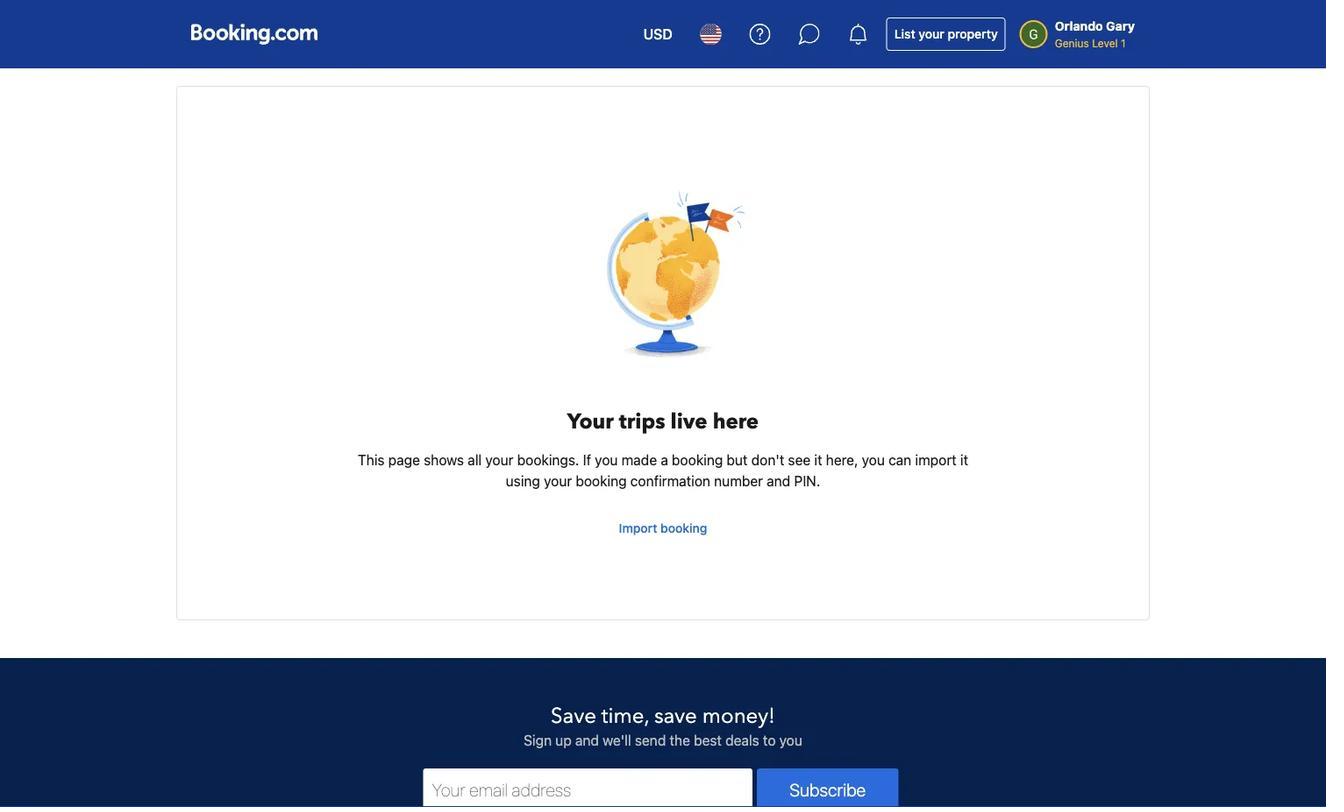 Task type: locate. For each thing, give the bounding box(es) containing it.
and right up at the bottom left of the page
[[575, 733, 599, 749]]

to
[[763, 733, 776, 749]]

you
[[595, 452, 618, 469], [862, 452, 885, 469], [779, 733, 802, 749]]

usd button
[[633, 13, 683, 55]]

0 vertical spatial and
[[767, 473, 790, 490]]

import booking button
[[612, 513, 714, 545]]

you right if on the left bottom of the page
[[595, 452, 618, 469]]

your
[[919, 27, 944, 41], [485, 452, 513, 469], [544, 473, 572, 490]]

booking right import
[[660, 521, 707, 536]]

2 horizontal spatial you
[[862, 452, 885, 469]]

1 horizontal spatial you
[[779, 733, 802, 749]]

trips
[[619, 407, 665, 436]]

all
[[468, 452, 482, 469]]

2 vertical spatial your
[[544, 473, 572, 490]]

shows
[[424, 452, 464, 469]]

0 horizontal spatial it
[[814, 452, 822, 469]]

1 vertical spatial and
[[575, 733, 599, 749]]

and down don't
[[767, 473, 790, 490]]

booking.com online hotel reservations image
[[191, 24, 317, 45]]

1 it from the left
[[814, 452, 822, 469]]

it right the 'see'
[[814, 452, 822, 469]]

subscribe button
[[757, 769, 898, 808]]

genius
[[1055, 37, 1089, 49]]

this page shows all your bookings. if you made a booking but don't see it here, you can import it using your booking confirmation number and pin.
[[358, 452, 968, 490]]

page
[[388, 452, 420, 469]]

your right list
[[919, 27, 944, 41]]

0 horizontal spatial and
[[575, 733, 599, 749]]

import
[[619, 521, 657, 536]]

2 vertical spatial booking
[[660, 521, 707, 536]]

property
[[948, 27, 998, 41]]

1
[[1121, 37, 1126, 49]]

0 vertical spatial booking
[[672, 452, 723, 469]]

this
[[358, 452, 385, 469]]

made
[[621, 452, 657, 469]]

you left can
[[862, 452, 885, 469]]

Your email address email field
[[423, 769, 753, 808]]

orlando gary genius level 1
[[1055, 19, 1135, 49]]

can
[[888, 452, 911, 469]]

1 horizontal spatial and
[[767, 473, 790, 490]]

1 horizontal spatial it
[[960, 452, 968, 469]]

2 horizontal spatial your
[[919, 27, 944, 41]]

best
[[694, 733, 722, 749]]

1 horizontal spatial your
[[544, 473, 572, 490]]

see
[[788, 452, 811, 469]]

you inside save time, save money! sign up and we'll send the best deals to you
[[779, 733, 802, 749]]

0 vertical spatial your
[[919, 27, 944, 41]]

0 horizontal spatial your
[[485, 452, 513, 469]]

list
[[894, 27, 915, 41]]

your down bookings.
[[544, 473, 572, 490]]

and
[[767, 473, 790, 490], [575, 733, 599, 749]]

a
[[661, 452, 668, 469]]

booking
[[672, 452, 723, 469], [576, 473, 627, 490], [660, 521, 707, 536]]

up
[[555, 733, 572, 749]]

usd
[[643, 26, 672, 43]]

0 horizontal spatial you
[[595, 452, 618, 469]]

subscribe
[[790, 780, 866, 800]]

booking right a on the bottom of page
[[672, 452, 723, 469]]

here
[[713, 407, 759, 436]]

your right all on the left of page
[[485, 452, 513, 469]]

1 vertical spatial your
[[485, 452, 513, 469]]

sign
[[524, 733, 552, 749]]

it
[[814, 452, 822, 469], [960, 452, 968, 469]]

import booking
[[619, 521, 707, 536]]

you right to
[[779, 733, 802, 749]]

2 it from the left
[[960, 452, 968, 469]]

deals
[[725, 733, 759, 749]]

it right import
[[960, 452, 968, 469]]

booking inside dropdown button
[[660, 521, 707, 536]]

pin.
[[794, 473, 820, 490]]

booking down if on the left bottom of the page
[[576, 473, 627, 490]]

time,
[[601, 702, 649, 731]]



Task type: describe. For each thing, give the bounding box(es) containing it.
if
[[583, 452, 591, 469]]

1 vertical spatial booking
[[576, 473, 627, 490]]

your
[[567, 407, 614, 436]]

but
[[727, 452, 748, 469]]

save time, save money! sign up and we'll send the best deals to you
[[524, 702, 802, 749]]

the
[[670, 733, 690, 749]]

save
[[551, 702, 596, 731]]

list your property link
[[886, 18, 1006, 51]]

your inside 'link'
[[919, 27, 944, 41]]

here,
[[826, 452, 858, 469]]

orlando
[[1055, 19, 1103, 33]]

import
[[915, 452, 957, 469]]

save
[[654, 702, 697, 731]]

number
[[714, 473, 763, 490]]

confirmation
[[630, 473, 710, 490]]

send
[[635, 733, 666, 749]]

we'll
[[603, 733, 631, 749]]

money!
[[702, 702, 775, 731]]

and inside save time, save money! sign up and we'll send the best deals to you
[[575, 733, 599, 749]]

using
[[506, 473, 540, 490]]

and inside this page shows all your bookings. if you made a booking but don't see it here, you can import it using your booking confirmation number and pin.
[[767, 473, 790, 490]]

live
[[670, 407, 707, 436]]

gary
[[1106, 19, 1135, 33]]

don't
[[751, 452, 784, 469]]

level
[[1092, 37, 1118, 49]]

your trips live here
[[567, 407, 759, 436]]

list your property
[[894, 27, 998, 41]]

bookings.
[[517, 452, 579, 469]]



Task type: vqa. For each thing, say whether or not it's contained in the screenshot.
Your email address Email Field
yes



